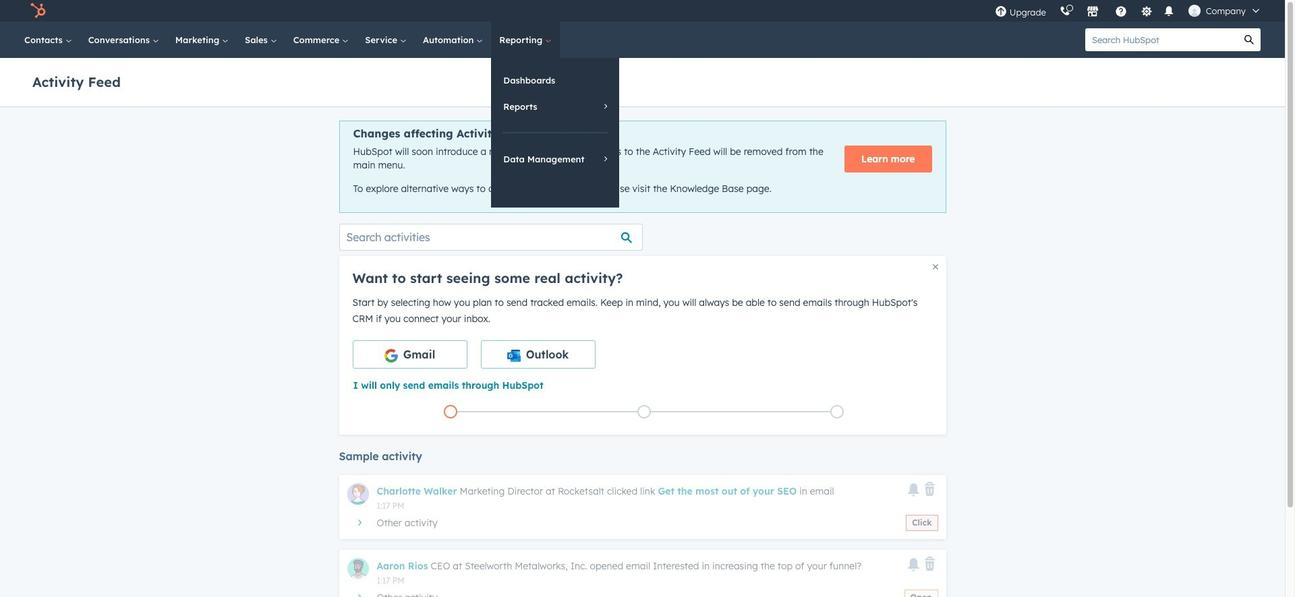 Task type: locate. For each thing, give the bounding box(es) containing it.
None checkbox
[[481, 341, 595, 369]]

None checkbox
[[352, 341, 467, 369]]

Search HubSpot search field
[[1085, 28, 1238, 51]]

Search activities search field
[[339, 224, 643, 251]]

list
[[354, 403, 934, 421]]

close image
[[933, 264, 938, 270]]

onboarding.steps.finalstep.title image
[[834, 409, 841, 417]]

onboarding.steps.sendtrackedemailingmail.title image
[[641, 409, 647, 417]]

reporting menu
[[491, 58, 620, 208]]

menu
[[988, 0, 1269, 22]]



Task type: vqa. For each thing, say whether or not it's contained in the screenshot.
MENU ITEM
no



Task type: describe. For each thing, give the bounding box(es) containing it.
marketplaces image
[[1087, 6, 1099, 18]]

jacob simon image
[[1189, 5, 1201, 17]]



